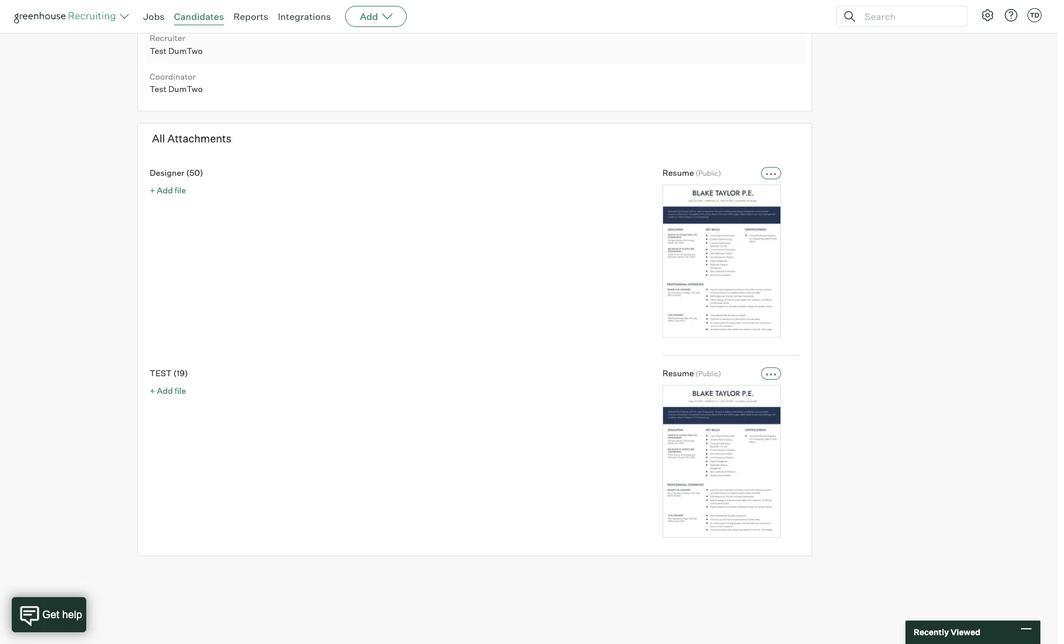 Task type: describe. For each thing, give the bounding box(es) containing it.
reports
[[233, 11, 268, 22]]

all
[[152, 132, 165, 145]]

(uni)
[[195, 7, 214, 17]]

recently
[[914, 628, 949, 638]]

recruiter test dumtwo
[[150, 33, 203, 56]]

+ add file for designer
[[150, 185, 186, 195]]

coordinator
[[150, 71, 196, 81]]

recently viewed
[[914, 628, 980, 638]]

greenhouse recruiting image
[[14, 9, 120, 23]]

(public) for designer (50)
[[696, 169, 721, 178]]

(19)
[[173, 368, 188, 378]]

reports link
[[233, 11, 268, 22]]

resume for (19)
[[663, 368, 694, 378]]

+ add file link for designer
[[150, 185, 186, 195]]

integrations link
[[278, 11, 331, 22]]

Search text field
[[861, 8, 957, 25]]

file for (19)
[[175, 386, 186, 396]]

candidates link
[[174, 11, 224, 22]]

configure image
[[981, 8, 995, 22]]

dumtwo for recruiter
[[168, 46, 203, 56]]

(test
[[216, 7, 236, 17]]

+ add file for test
[[150, 386, 186, 396]]

recruiter
[[150, 33, 185, 43]]

(50)
[[186, 168, 203, 178]]

+ for designer
[[150, 185, 155, 195]]

jobs link
[[143, 11, 165, 22]]

coordinator test dumtwo
[[150, 71, 203, 94]]

jobs
[[143, 11, 165, 22]]

resume for (50)
[[663, 168, 694, 178]]

resume (public) for (50)
[[663, 168, 721, 178]]

resume (public) for (19)
[[663, 368, 721, 378]]



Task type: locate. For each thing, give the bounding box(es) containing it.
0 vertical spatial resume
[[663, 168, 694, 178]]

test inside 'recruiter test dumtwo'
[[150, 46, 166, 56]]

test down coordinator
[[150, 84, 166, 94]]

1 vertical spatial add
[[157, 185, 173, 195]]

0 vertical spatial +
[[150, 185, 155, 195]]

designer
[[150, 168, 184, 178]]

td button
[[1025, 6, 1044, 25]]

1 vertical spatial + add file
[[150, 386, 186, 396]]

2 resume from the top
[[663, 368, 694, 378]]

1 file from the top
[[175, 185, 186, 195]]

test (19)
[[150, 368, 188, 378]]

1 vertical spatial dumtwo
[[168, 84, 203, 94]]

1 vertical spatial resume (public)
[[663, 368, 721, 378]]

1 vertical spatial resume
[[663, 368, 694, 378]]

attachments
[[167, 132, 232, 145]]

td
[[1030, 11, 1039, 19]]

blasts
[[169, 7, 193, 17]]

+ add file
[[150, 185, 186, 195], [150, 386, 186, 396]]

0 vertical spatial test
[[150, 46, 166, 56]]

designer (50)
[[150, 168, 203, 178]]

0 vertical spatial + add file
[[150, 185, 186, 195]]

test
[[150, 368, 172, 378]]

2 + from the top
[[150, 386, 155, 396]]

test
[[150, 46, 166, 56], [150, 84, 166, 94]]

resume (public)
[[663, 168, 721, 178], [663, 368, 721, 378]]

file for (50)
[[175, 185, 186, 195]]

(public)
[[696, 169, 721, 178], [696, 370, 721, 378]]

+ down designer
[[150, 185, 155, 195]]

resume
[[663, 168, 694, 178], [663, 368, 694, 378]]

test down 'recruiter'
[[150, 46, 166, 56]]

2 test from the top
[[150, 84, 166, 94]]

1 vertical spatial +
[[150, 386, 155, 396]]

file down (19) on the bottom left
[[175, 386, 186, 396]]

0 vertical spatial file
[[175, 185, 186, 195]]

add inside popup button
[[360, 11, 378, 22]]

1 dumtwo from the top
[[168, 46, 203, 56]]

2 resume (public) from the top
[[663, 368, 721, 378]]

+ for test
[[150, 386, 155, 396]]

2 dumtwo from the top
[[168, 84, 203, 94]]

td button
[[1028, 8, 1042, 22]]

test for coordinator test dumtwo
[[150, 84, 166, 94]]

0 vertical spatial (public)
[[696, 169, 721, 178]]

+ add file link for test
[[150, 386, 186, 396]]

add button
[[345, 6, 407, 27]]

1 vertical spatial + add file link
[[150, 386, 186, 396]]

+ add file down designer
[[150, 185, 186, 195]]

2 + add file link from the top
[[150, 386, 186, 396]]

1 resume (public) from the top
[[663, 168, 721, 178]]

dummy)
[[238, 7, 271, 17]]

dumtwo down coordinator
[[168, 84, 203, 94]]

+ add file down test (19)
[[150, 386, 186, 396]]

+ add file link down test (19)
[[150, 386, 186, 396]]

dumtwo inside 'recruiter test dumtwo'
[[168, 46, 203, 56]]

2 vertical spatial add
[[157, 386, 173, 396]]

club
[[150, 7, 167, 17]]

1 + from the top
[[150, 185, 155, 195]]

+
[[150, 185, 155, 195], [150, 386, 155, 396]]

1 vertical spatial test
[[150, 84, 166, 94]]

2 + add file from the top
[[150, 386, 186, 396]]

(public) for test (19)
[[696, 370, 721, 378]]

2 file from the top
[[175, 386, 186, 396]]

add for (19)
[[157, 386, 173, 396]]

dumtwo down 'recruiter'
[[168, 46, 203, 56]]

all attachments
[[152, 132, 232, 145]]

+ add file link down designer
[[150, 185, 186, 195]]

1 + add file link from the top
[[150, 185, 186, 195]]

1 vertical spatial (public)
[[696, 370, 721, 378]]

1 + add file from the top
[[150, 185, 186, 195]]

add for (50)
[[157, 185, 173, 195]]

test inside coordinator test dumtwo
[[150, 84, 166, 94]]

1 resume from the top
[[663, 168, 694, 178]]

2 (public) from the top
[[696, 370, 721, 378]]

integrations
[[278, 11, 331, 22]]

test for recruiter test dumtwo
[[150, 46, 166, 56]]

viewed
[[951, 628, 980, 638]]

file down designer (50)
[[175, 185, 186, 195]]

0 vertical spatial + add file link
[[150, 185, 186, 195]]

1 test from the top
[[150, 46, 166, 56]]

1 vertical spatial file
[[175, 386, 186, 396]]

add
[[360, 11, 378, 22], [157, 185, 173, 195], [157, 386, 173, 396]]

+ down test
[[150, 386, 155, 396]]

file
[[175, 185, 186, 195], [175, 386, 186, 396]]

0 vertical spatial add
[[360, 11, 378, 22]]

candidates
[[174, 11, 224, 22]]

dumtwo inside coordinator test dumtwo
[[168, 84, 203, 94]]

dumtwo
[[168, 46, 203, 56], [168, 84, 203, 94]]

0 vertical spatial resume (public)
[[663, 168, 721, 178]]

dumtwo for coordinator
[[168, 84, 203, 94]]

club blasts (uni) (test dummy)
[[150, 7, 273, 17]]

1 (public) from the top
[[696, 169, 721, 178]]

0 vertical spatial dumtwo
[[168, 46, 203, 56]]

+ add file link
[[150, 185, 186, 195], [150, 386, 186, 396]]



Task type: vqa. For each thing, say whether or not it's contained in the screenshot.
Designer (50)'s +
yes



